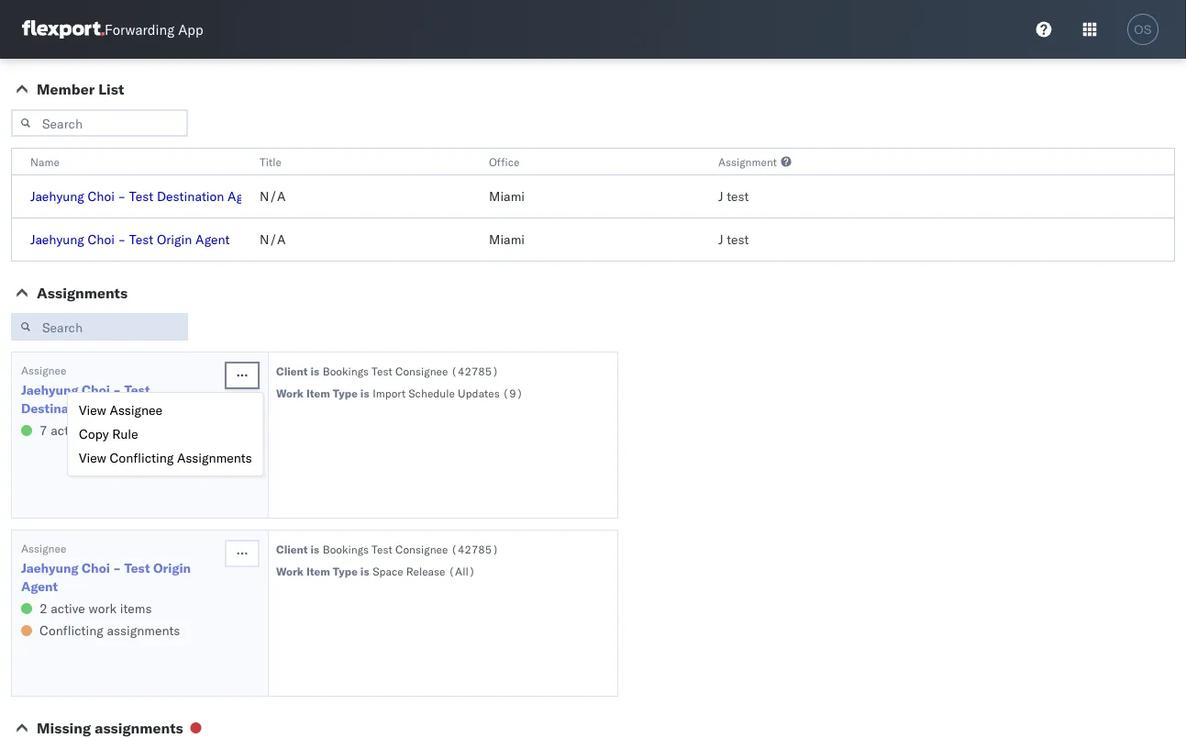 Task type: locate. For each thing, give the bounding box(es) containing it.
work for jaehyung choi - test origin agent
[[276, 564, 304, 578]]

jaehyung choi - test origin agent link
[[30, 231, 230, 247], [21, 559, 223, 596]]

0 vertical spatial consignee
[[396, 364, 448, 378]]

test
[[129, 188, 154, 204], [129, 231, 154, 247], [372, 364, 393, 378], [124, 382, 150, 398], [372, 542, 393, 556], [124, 560, 150, 576]]

test up 2 active work items on the bottom left
[[124, 560, 150, 576]]

destination
[[157, 188, 224, 204], [21, 400, 93, 416]]

- down jaehyung choi - test destination agent n/a
[[118, 231, 126, 247]]

active
[[51, 422, 85, 438], [51, 600, 85, 616]]

choi up jaehyung choi - test origin agent
[[88, 188, 115, 204]]

1 vertical spatial jaehyung choi - test origin agent link
[[21, 559, 223, 596]]

0 vertical spatial items
[[120, 422, 152, 438]]

1 work from the top
[[89, 422, 117, 438]]

0 vertical spatial miami
[[489, 188, 525, 204]]

destination up 7 on the left bottom
[[21, 400, 93, 416]]

1 vertical spatial origin
[[153, 560, 191, 576]]

assignments right missing
[[95, 719, 183, 737]]

client
[[276, 364, 308, 378], [276, 542, 308, 556]]

assignment
[[719, 155, 778, 168]]

1 work from the top
[[276, 386, 304, 400]]

1 vertical spatial test
[[727, 231, 750, 247]]

1 vertical spatial work item type is
[[276, 564, 370, 578]]

choi inside assignee jaehyung choi - test destination agent
[[82, 382, 110, 398]]

2 test from the top
[[727, 231, 750, 247]]

0 vertical spatial view
[[79, 402, 106, 418]]

work item type is left space
[[276, 564, 370, 578]]

1 vertical spatial n/a
[[260, 231, 286, 247]]

items right "copy"
[[120, 422, 152, 438]]

1 vertical spatial miami
[[489, 231, 525, 247]]

1 vertical spatial conflicting
[[39, 622, 104, 638]]

0 horizontal spatial assignments
[[37, 284, 128, 302]]

conflicting down 2 active work items on the bottom left
[[39, 622, 104, 638]]

0 vertical spatial assignments
[[107, 622, 180, 638]]

item for jaehyung choi - test origin agent
[[307, 564, 330, 578]]

schedule
[[409, 386, 455, 400]]

jaehyung choi - test destination agent link up rule
[[21, 381, 223, 418]]

consignee for jaehyung choi - test origin agent
[[396, 542, 448, 556]]

choi
[[88, 188, 115, 204], [88, 231, 115, 247], [82, 382, 110, 398], [82, 560, 110, 576]]

work item type is for jaehyung choi - test destination agent
[[276, 386, 370, 400]]

2 (42785) from the top
[[451, 542, 499, 556]]

(42785) up the updates
[[451, 364, 499, 378]]

1 vertical spatial work
[[276, 564, 304, 578]]

title
[[260, 155, 282, 168]]

assignee inside assignee jaehyung choi - test destination agent
[[21, 363, 66, 377]]

jaehyung choi - test destination agent link
[[30, 188, 262, 204], [21, 381, 223, 418]]

1 vertical spatial destination
[[21, 400, 93, 416]]

1 vertical spatial j test
[[719, 231, 750, 247]]

1 vertical spatial client
[[276, 542, 308, 556]]

assignee up 2
[[21, 541, 66, 555]]

0 vertical spatial bookings
[[323, 364, 369, 378]]

destination up jaehyung choi - test origin agent
[[157, 188, 224, 204]]

2 j from the top
[[719, 231, 724, 247]]

0 vertical spatial client is bookings test consignee (42785)
[[276, 364, 499, 378]]

view up 7 active work items
[[79, 402, 106, 418]]

0 vertical spatial type
[[333, 386, 358, 400]]

test inside the assignee jaehyung choi - test origin agent
[[124, 560, 150, 576]]

active for 2
[[51, 600, 85, 616]]

item left space
[[307, 564, 330, 578]]

1 vertical spatial type
[[333, 564, 358, 578]]

work for destination
[[89, 422, 117, 438]]

(42785) for jaehyung choi - test origin agent
[[451, 542, 499, 556]]

0 vertical spatial destination
[[157, 188, 224, 204]]

0 vertical spatial work
[[89, 422, 117, 438]]

7 active work items
[[39, 422, 152, 438]]

choi up 7 active work items
[[82, 382, 110, 398]]

origin up conflicting assignments
[[153, 560, 191, 576]]

(42785)
[[451, 364, 499, 378], [451, 542, 499, 556]]

bookings
[[323, 364, 369, 378], [323, 542, 369, 556]]

0 vertical spatial assignee
[[21, 363, 66, 377]]

jaehyung choi - test origin agent link up 2 active work items on the bottom left
[[21, 559, 223, 596]]

release
[[406, 564, 446, 578]]

2 j test from the top
[[719, 231, 750, 247]]

assignee up rule
[[110, 402, 163, 418]]

test up rule
[[124, 382, 150, 398]]

1 consignee from the top
[[396, 364, 448, 378]]

item
[[307, 386, 330, 400], [307, 564, 330, 578]]

items for 2 active work items
[[120, 600, 152, 616]]

view down "copy"
[[79, 450, 106, 466]]

1 items from the top
[[120, 422, 152, 438]]

conflicting
[[110, 450, 174, 466], [39, 622, 104, 638]]

test
[[727, 188, 750, 204], [727, 231, 750, 247]]

0 vertical spatial (42785)
[[451, 364, 499, 378]]

1 horizontal spatial conflicting
[[110, 450, 174, 466]]

work down assignee jaehyung choi - test destination agent
[[89, 422, 117, 438]]

type for jaehyung choi - test origin agent
[[333, 564, 358, 578]]

forwarding
[[105, 21, 175, 38]]

1 client from the top
[[276, 364, 308, 378]]

(42785) up (all)
[[451, 542, 499, 556]]

work item type is left 'import'
[[276, 386, 370, 400]]

miami for jaehyung choi - test destination agent
[[489, 188, 525, 204]]

j
[[719, 188, 724, 204], [719, 231, 724, 247]]

assignments inside view assignee copy rule view conflicting assignments
[[177, 450, 252, 466]]

0 vertical spatial j test
[[719, 188, 750, 204]]

active right 7 on the left bottom
[[51, 422, 85, 438]]

1 vertical spatial item
[[307, 564, 330, 578]]

n/a
[[260, 188, 286, 204], [260, 231, 286, 247]]

bookings for jaehyung choi - test destination agent
[[323, 364, 369, 378]]

agent
[[228, 188, 262, 204], [196, 231, 230, 247], [96, 400, 133, 416], [21, 578, 58, 594]]

missing assignments
[[37, 719, 183, 737]]

2 work from the top
[[276, 564, 304, 578]]

1 (42785) from the top
[[451, 364, 499, 378]]

1 horizontal spatial assignments
[[177, 450, 252, 466]]

1 bookings from the top
[[323, 364, 369, 378]]

conflicting inside view assignee copy rule view conflicting assignments
[[110, 450, 174, 466]]

- up rule
[[113, 382, 121, 398]]

1 vertical spatial items
[[120, 600, 152, 616]]

office
[[489, 155, 520, 168]]

consignee up space release (all)
[[396, 542, 448, 556]]

0 vertical spatial n/a
[[260, 188, 286, 204]]

j for jaehyung choi - test destination agent
[[719, 188, 724, 204]]

assignments for conflicting assignments
[[107, 622, 180, 638]]

j test
[[719, 188, 750, 204], [719, 231, 750, 247]]

assignee up 7 on the left bottom
[[21, 363, 66, 377]]

1 client is bookings test consignee (42785) from the top
[[276, 364, 499, 378]]

-
[[118, 188, 126, 204], [118, 231, 126, 247], [113, 382, 121, 398], [113, 560, 121, 576]]

client is bookings test consignee (42785) up 'import'
[[276, 364, 499, 378]]

assignee inside the assignee jaehyung choi - test origin agent
[[21, 541, 66, 555]]

copy
[[79, 426, 109, 442]]

work
[[276, 386, 304, 400], [276, 564, 304, 578]]

jaehyung choi - test origin agent link down jaehyung choi - test destination agent n/a
[[30, 231, 230, 247]]

work up conflicting assignments
[[89, 600, 117, 616]]

2 items from the top
[[120, 600, 152, 616]]

jaehyung choi - test destination agent link up jaehyung choi - test origin agent
[[30, 188, 262, 204]]

2 item from the top
[[307, 564, 330, 578]]

1 vertical spatial assignee
[[110, 402, 163, 418]]

updates
[[458, 386, 500, 400]]

(all)
[[449, 564, 476, 578]]

list
[[98, 80, 124, 98]]

0 vertical spatial work item type is
[[276, 386, 370, 400]]

consignee up schedule
[[396, 364, 448, 378]]

conflicting down rule
[[110, 450, 174, 466]]

1 vertical spatial consignee
[[396, 542, 448, 556]]

0 vertical spatial assignments
[[37, 284, 128, 302]]

- up jaehyung choi - test origin agent
[[118, 188, 126, 204]]

1 vertical spatial jaehyung choi - test destination agent link
[[21, 381, 223, 418]]

0 horizontal spatial destination
[[21, 400, 93, 416]]

1 vertical spatial assignments
[[95, 719, 183, 737]]

client is bookings test consignee (42785) for jaehyung choi - test destination agent
[[276, 364, 499, 378]]

j for jaehyung choi - test origin agent
[[719, 231, 724, 247]]

2 n/a from the top
[[260, 231, 286, 247]]

(42785) for jaehyung choi - test destination agent
[[451, 364, 499, 378]]

1 vertical spatial (42785)
[[451, 542, 499, 556]]

agent up rule
[[96, 400, 133, 416]]

2 vertical spatial assignee
[[21, 541, 66, 555]]

1 vertical spatial work
[[89, 600, 117, 616]]

type left 'import'
[[333, 386, 358, 400]]

test up 'import'
[[372, 364, 393, 378]]

jaehyung choi - test origin agent
[[30, 231, 230, 247]]

assignments down 2 active work items on the bottom left
[[107, 622, 180, 638]]

2 active from the top
[[51, 600, 85, 616]]

work
[[89, 422, 117, 438], [89, 600, 117, 616]]

0 vertical spatial conflicting
[[110, 450, 174, 466]]

2 consignee from the top
[[396, 542, 448, 556]]

1 miami from the top
[[489, 188, 525, 204]]

Search text field
[[11, 313, 188, 341]]

0 vertical spatial test
[[727, 188, 750, 204]]

1 active from the top
[[51, 422, 85, 438]]

is
[[311, 364, 320, 378], [361, 386, 370, 400], [311, 542, 320, 556], [361, 564, 370, 578]]

forwarding app
[[105, 21, 203, 38]]

consignee
[[396, 364, 448, 378], [396, 542, 448, 556]]

2
[[39, 600, 47, 616]]

test up space
[[372, 542, 393, 556]]

1 horizontal spatial destination
[[157, 188, 224, 204]]

jaehyung
[[30, 188, 84, 204], [30, 231, 84, 247], [21, 382, 79, 398], [21, 560, 79, 576]]

1 n/a from the top
[[260, 188, 286, 204]]

1 vertical spatial assignments
[[177, 450, 252, 466]]

1 j from the top
[[719, 188, 724, 204]]

agent down jaehyung choi - test destination agent n/a
[[196, 231, 230, 247]]

1 vertical spatial j
[[719, 231, 724, 247]]

2 miami from the top
[[489, 231, 525, 247]]

space release (all)
[[373, 564, 476, 578]]

2 work item type is from the top
[[276, 564, 370, 578]]

0 horizontal spatial conflicting
[[39, 622, 104, 638]]

2 type from the top
[[333, 564, 358, 578]]

2 client is bookings test consignee (42785) from the top
[[276, 542, 499, 556]]

assignments
[[107, 622, 180, 638], [95, 719, 183, 737]]

1 vertical spatial active
[[51, 600, 85, 616]]

assignee for destination
[[21, 363, 66, 377]]

agent down "title"
[[228, 188, 262, 204]]

choi up 2 active work items on the bottom left
[[82, 560, 110, 576]]

assignments
[[37, 284, 128, 302], [177, 450, 252, 466]]

1 item from the top
[[307, 386, 330, 400]]

0 vertical spatial active
[[51, 422, 85, 438]]

client is bookings test consignee (42785)
[[276, 364, 499, 378], [276, 542, 499, 556]]

origin
[[157, 231, 192, 247], [153, 560, 191, 576]]

origin down jaehyung choi - test destination agent n/a
[[157, 231, 192, 247]]

agent inside the assignee jaehyung choi - test origin agent
[[21, 578, 58, 594]]

2 client from the top
[[276, 542, 308, 556]]

type
[[333, 386, 358, 400], [333, 564, 358, 578]]

item left 'import'
[[307, 386, 330, 400]]

- up 2 active work items on the bottom left
[[113, 560, 121, 576]]

1 j test from the top
[[719, 188, 750, 204]]

2 bookings from the top
[[323, 542, 369, 556]]

2 work from the top
[[89, 600, 117, 616]]

client is bookings test consignee (42785) up space
[[276, 542, 499, 556]]

0 vertical spatial j
[[719, 188, 724, 204]]

1 vertical spatial bookings
[[323, 542, 369, 556]]

name
[[30, 155, 60, 168]]

type left space
[[333, 564, 358, 578]]

active right 2
[[51, 600, 85, 616]]

items up conflicting assignments
[[120, 600, 152, 616]]

1 work item type is from the top
[[276, 386, 370, 400]]

1 type from the top
[[333, 386, 358, 400]]

items
[[120, 422, 152, 438], [120, 600, 152, 616]]

os button
[[1123, 8, 1165, 50]]

0 vertical spatial work
[[276, 386, 304, 400]]

1 vertical spatial client is bookings test consignee (42785)
[[276, 542, 499, 556]]

type for jaehyung choi - test destination agent
[[333, 386, 358, 400]]

assignee for origin
[[21, 541, 66, 555]]

0 vertical spatial client
[[276, 364, 308, 378]]

agent up 2
[[21, 578, 58, 594]]

1 vertical spatial view
[[79, 450, 106, 466]]

1 test from the top
[[727, 188, 750, 204]]

0 vertical spatial item
[[307, 386, 330, 400]]

assignee
[[21, 363, 66, 377], [110, 402, 163, 418], [21, 541, 66, 555]]

work item type is
[[276, 386, 370, 400], [276, 564, 370, 578]]

miami
[[489, 188, 525, 204], [489, 231, 525, 247]]

view
[[79, 402, 106, 418], [79, 450, 106, 466]]



Task type: vqa. For each thing, say whether or not it's contained in the screenshot.
leftmost Assignments
yes



Task type: describe. For each thing, give the bounding box(es) containing it.
assignee jaehyung choi - test destination agent
[[21, 363, 150, 416]]

assignee jaehyung choi - test origin agent
[[21, 541, 191, 594]]

work item type is for jaehyung choi - test origin agent
[[276, 564, 370, 578]]

jaehyung inside the assignee jaehyung choi - test origin agent
[[21, 560, 79, 576]]

member
[[37, 80, 95, 98]]

import schedule updates (9)
[[373, 386, 523, 400]]

active for 7
[[51, 422, 85, 438]]

choi down jaehyung choi - test destination agent n/a
[[88, 231, 115, 247]]

(9)
[[503, 386, 523, 400]]

view assignee copy rule view conflicting assignments
[[79, 402, 252, 466]]

bookings for jaehyung choi - test origin agent
[[323, 542, 369, 556]]

test inside assignee jaehyung choi - test destination agent
[[124, 382, 150, 398]]

- inside the assignee jaehyung choi - test origin agent
[[113, 560, 121, 576]]

origin inside the assignee jaehyung choi - test origin agent
[[153, 560, 191, 576]]

0 vertical spatial jaehyung choi - test destination agent link
[[30, 188, 262, 204]]

Search text field
[[11, 109, 188, 137]]

os
[[1135, 22, 1153, 36]]

app
[[178, 21, 203, 38]]

7
[[39, 422, 47, 438]]

0 vertical spatial jaehyung choi - test origin agent link
[[30, 231, 230, 247]]

member list
[[37, 80, 124, 98]]

assignments for missing assignments
[[95, 719, 183, 737]]

choi inside the assignee jaehyung choi - test origin agent
[[82, 560, 110, 576]]

test for jaehyung choi - test destination agent
[[727, 188, 750, 204]]

work for jaehyung choi - test destination agent
[[276, 386, 304, 400]]

forwarding app link
[[22, 20, 203, 39]]

2 active work items
[[39, 600, 152, 616]]

rule
[[112, 426, 138, 442]]

assignee inside view assignee copy rule view conflicting assignments
[[110, 402, 163, 418]]

import
[[373, 386, 406, 400]]

client for jaehyung choi - test origin agent
[[276, 542, 308, 556]]

work for origin
[[89, 600, 117, 616]]

conflicting assignments
[[39, 622, 180, 638]]

items for 7 active work items
[[120, 422, 152, 438]]

item for jaehyung choi - test destination agent
[[307, 386, 330, 400]]

agent inside assignee jaehyung choi - test destination agent
[[96, 400, 133, 416]]

client is bookings test consignee (42785) for jaehyung choi - test origin agent
[[276, 542, 499, 556]]

2 view from the top
[[79, 450, 106, 466]]

miami for jaehyung choi - test origin agent
[[489, 231, 525, 247]]

jaehyung choi - test destination agent n/a
[[30, 188, 286, 204]]

space
[[373, 564, 404, 578]]

jaehyung inside assignee jaehyung choi - test destination agent
[[21, 382, 79, 398]]

missing
[[37, 719, 91, 737]]

1 view from the top
[[79, 402, 106, 418]]

j test for jaehyung choi - test destination agent
[[719, 188, 750, 204]]

- inside assignee jaehyung choi - test destination agent
[[113, 382, 121, 398]]

0 vertical spatial origin
[[157, 231, 192, 247]]

j test for jaehyung choi - test origin agent
[[719, 231, 750, 247]]

test up jaehyung choi - test origin agent
[[129, 188, 154, 204]]

test for jaehyung choi - test origin agent
[[727, 231, 750, 247]]

client for jaehyung choi - test destination agent
[[276, 364, 308, 378]]

consignee for jaehyung choi - test destination agent
[[396, 364, 448, 378]]

destination inside assignee jaehyung choi - test destination agent
[[21, 400, 93, 416]]

flexport. image
[[22, 20, 105, 39]]

test down jaehyung choi - test destination agent n/a
[[129, 231, 154, 247]]



